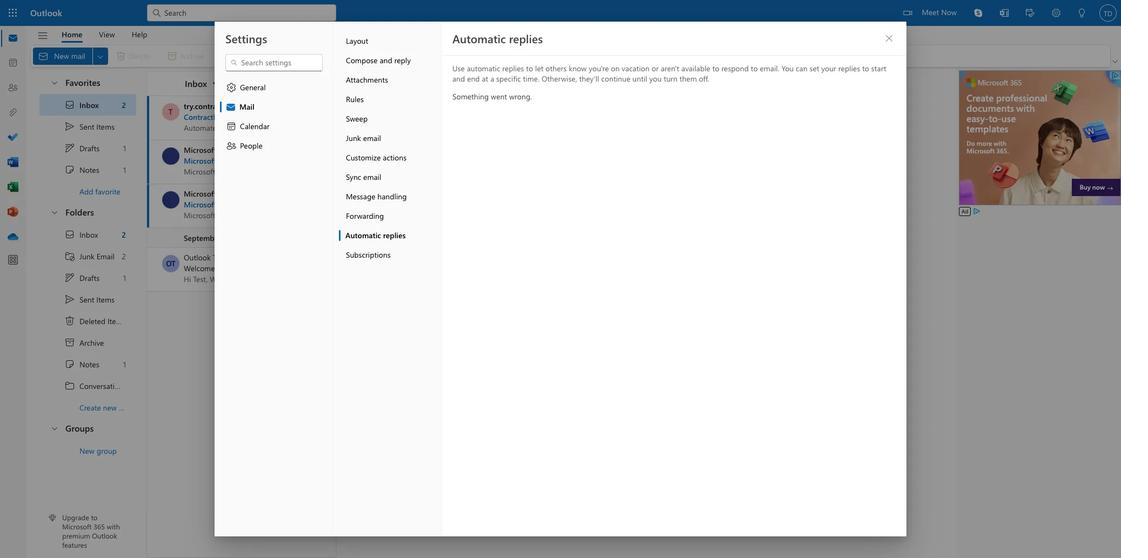 Task type: vqa. For each thing, say whether or not it's contained in the screenshot.
the security to the top
yes



Task type: describe. For each thing, give the bounding box(es) containing it.
email
[[97, 251, 114, 261]]

forwarding
[[346, 211, 384, 221]]

Select a conversation checkbox
[[162, 191, 184, 209]]

history
[[125, 381, 149, 391]]

account down the  at left top
[[219, 156, 246, 166]]

 inbox for 2nd  tree item
[[64, 229, 98, 240]]

outlook link
[[30, 0, 62, 26]]

premium features image
[[49, 515, 56, 522]]

a
[[490, 74, 494, 84]]

mark
[[453, 51, 470, 61]]

sync email button
[[339, 168, 441, 187]]

folder
[[119, 402, 139, 413]]

customize
[[346, 152, 381, 163]]

 general
[[226, 82, 266, 93]]

microsoft account team microsoft account security info verification
[[184, 145, 331, 166]]

4 1 from the top
[[123, 359, 126, 370]]

home button
[[54, 26, 91, 43]]

automatic inside button
[[345, 230, 381, 241]]

 sent items inside favorites tree
[[64, 121, 115, 132]]

favorites tree item
[[39, 72, 136, 94]]

view button
[[91, 26, 123, 43]]

general
[[240, 82, 266, 92]]

groups
[[65, 423, 94, 434]]

favorite
[[95, 186, 121, 197]]

2  sent items from the top
[[64, 294, 115, 305]]

-
[[286, 112, 289, 122]]

add
[[79, 186, 93, 197]]

upgrade to microsoft 365 with premium outlook features
[[62, 513, 120, 550]]

compose and reply button
[[339, 51, 441, 70]]

favorites
[[65, 77, 100, 88]]

you're
[[589, 63, 609, 74]]

inbox for 2nd  tree item
[[79, 229, 98, 240]]

tab list inside application
[[54, 26, 156, 43]]

meet now
[[922, 7, 957, 17]]

 notes inside favorites tree
[[64, 164, 99, 175]]

folders
[[65, 207, 94, 218]]

t
[[168, 107, 173, 117]]

create new folder tree item
[[39, 397, 139, 418]]

 button for favorites
[[45, 72, 63, 92]]

replies up 'let' on the left top of page
[[509, 31, 543, 46]]

 for groups
[[50, 424, 59, 433]]

powered
[[301, 112, 331, 122]]

powerpoint image
[[8, 207, 18, 218]]

files image
[[8, 108, 18, 118]]


[[226, 121, 237, 132]]

rules
[[346, 94, 364, 104]]

as
[[482, 51, 489, 61]]


[[904, 9, 912, 17]]

available
[[682, 63, 710, 74]]

to right off.
[[713, 63, 719, 74]]

welcome
[[184, 263, 215, 274]]

team for was
[[248, 189, 265, 199]]


[[226, 82, 237, 93]]

info for verification
[[277, 156, 290, 166]]

account up team
[[219, 199, 246, 210]]

 for the  tree item inside the tree
[[64, 272, 75, 283]]

outlook.com
[[259, 263, 302, 274]]

layout
[[346, 36, 368, 46]]

 for 2nd  tree item from the bottom of the page
[[64, 99, 75, 110]]

let
[[535, 63, 544, 74]]

 button
[[881, 30, 898, 47]]

 tree item
[[39, 310, 136, 332]]


[[226, 141, 237, 151]]

mail image
[[8, 33, 18, 44]]

ai-
[[291, 112, 301, 122]]

microsoft account team image
[[162, 148, 179, 165]]

junk email button
[[339, 129, 441, 148]]

something went wrong.
[[452, 91, 532, 102]]

calendar
[[240, 121, 270, 131]]

automatic replies inside tab panel
[[452, 31, 543, 46]]

went
[[491, 91, 507, 102]]

 for favorites
[[50, 78, 59, 87]]

more apps image
[[8, 255, 18, 266]]

features
[[62, 541, 87, 550]]


[[230, 59, 238, 66]]

message
[[346, 191, 375, 202]]

sweep
[[346, 114, 368, 124]]

to inside outlook team welcome to your new outlook.com account
[[217, 263, 224, 274]]

create new folder
[[79, 402, 139, 413]]

set your advertising preferences image
[[973, 207, 981, 216]]

and inside 'use automatic replies to let others know you're on vacation or aren't available to respond to email. you can set your replies to start and end at a specific time. otherwise, they'll continue until you turn them off.'
[[452, 74, 465, 84]]

mt for microsoft account security info was added
[[165, 195, 176, 205]]

 tree item inside tree
[[39, 267, 136, 289]]

 tree item
[[39, 332, 136, 354]]

outlook banner
[[0, 0, 1121, 26]]

inbox 
[[185, 78, 223, 89]]

others
[[546, 63, 567, 74]]

at
[[482, 74, 488, 84]]

premium
[[62, 532, 90, 541]]

automatic replies tab panel
[[442, 22, 907, 537]]

subscriptions
[[346, 250, 391, 260]]

new inside tree item
[[103, 402, 117, 413]]

rules button
[[339, 90, 441, 109]]

outlook inside 'upgrade to microsoft 365 with premium outlook features'
[[92, 532, 117, 541]]

software
[[253, 112, 284, 122]]

you
[[782, 63, 794, 74]]

junk inside  junk email
[[79, 251, 95, 261]]

team for verification
[[248, 145, 265, 155]]

inbox for 2nd  tree item from the bottom of the page
[[79, 100, 99, 110]]

Select a conversation checkbox
[[162, 148, 184, 165]]

automatic replies inside button
[[345, 230, 406, 241]]

replies down read
[[502, 63, 524, 74]]

handling
[[378, 191, 407, 202]]

you
[[649, 74, 662, 84]]

Select a conversation checkbox
[[162, 255, 184, 272]]

3 1 from the top
[[123, 273, 126, 283]]

add favorite tree item
[[39, 181, 136, 202]]

mt for microsoft account security info verification
[[165, 151, 176, 161]]

off.
[[699, 74, 709, 84]]

 deleted items
[[64, 316, 126, 327]]

settings
[[225, 31, 267, 46]]

wrong.
[[509, 91, 532, 102]]

read
[[491, 51, 506, 61]]

1 vertical spatial items
[[96, 294, 115, 305]]

sweep button
[[339, 109, 441, 129]]

notes for 1st  tree item from the top of the page
[[79, 165, 99, 175]]

compose
[[346, 55, 378, 65]]

them
[[680, 74, 697, 84]]

contractpodai clm software - ai-powered contract repository
[[184, 112, 401, 122]]

was
[[292, 199, 305, 210]]

 junk email
[[64, 251, 114, 262]]

meet
[[922, 7, 939, 17]]

automatic inside tab panel
[[452, 31, 506, 46]]

2 for  tree item
[[122, 251, 126, 261]]

junk inside button
[[346, 133, 361, 143]]

security for verification
[[248, 156, 275, 166]]

account inside outlook team welcome to your new outlook.com account
[[304, 263, 331, 274]]

 for 1st  tree item from the top of the page
[[64, 164, 75, 175]]

 inside favorites tree
[[64, 121, 75, 132]]

sync
[[346, 172, 361, 182]]

2 drafts from the top
[[79, 273, 100, 283]]

view
[[99, 29, 115, 39]]

microsoft inside 'upgrade to microsoft 365 with premium outlook features'
[[62, 522, 92, 532]]

archive
[[79, 338, 104, 348]]

turn
[[664, 74, 678, 84]]

set
[[810, 63, 819, 74]]



Task type: locate. For each thing, give the bounding box(es) containing it.
0 vertical spatial  tree item
[[39, 116, 136, 137]]

1 vertical spatial  tree item
[[39, 354, 136, 375]]

automatic down forwarding
[[345, 230, 381, 241]]

2  tree item from the top
[[39, 289, 136, 310]]

2 2 from the top
[[122, 229, 126, 240]]

 tree item
[[39, 94, 136, 116], [39, 224, 136, 245]]

1 up add favorite tree item
[[123, 165, 126, 175]]

team inside the microsoft account team microsoft account security info was added
[[248, 189, 265, 199]]

0 vertical spatial 
[[64, 164, 75, 175]]

or
[[652, 63, 659, 74]]

1 sent from the top
[[79, 121, 94, 132]]

sent inside tree
[[79, 294, 94, 305]]

junk right 
[[79, 251, 95, 261]]

notes inside favorites tree
[[79, 165, 99, 175]]

vacation
[[622, 63, 650, 74]]

1 vertical spatial drafts
[[79, 273, 100, 283]]

 archive
[[64, 337, 104, 348]]

1  tree item from the top
[[39, 116, 136, 137]]

new inside outlook team welcome to your new outlook.com account
[[243, 263, 257, 274]]

new left folder on the left bottom
[[103, 402, 117, 413]]

 inbox for 2nd  tree item from the bottom of the page
[[64, 99, 99, 110]]

 for second the  tree item from the bottom
[[64, 143, 75, 154]]

 down favorites
[[64, 99, 75, 110]]

0 vertical spatial  inbox
[[64, 99, 99, 110]]

 inside favorites tree item
[[50, 78, 59, 87]]

2 info from the top
[[277, 199, 290, 210]]

automatic
[[452, 31, 506, 46], [345, 230, 381, 241]]

0 vertical spatial team
[[248, 145, 265, 155]]

0 horizontal spatial outlook
[[30, 7, 62, 18]]

1 horizontal spatial outlook
[[92, 532, 117, 541]]

 notes up add
[[64, 164, 99, 175]]

sent inside favorites tree
[[79, 121, 94, 132]]

1  inbox from the top
[[64, 99, 99, 110]]

outlook up welcome
[[184, 252, 211, 263]]

 inbox down folders
[[64, 229, 98, 240]]

drafts down  junk email
[[79, 273, 100, 283]]


[[64, 316, 75, 327]]

replies
[[509, 31, 543, 46], [502, 63, 524, 74], [839, 63, 860, 74], [383, 230, 406, 241]]

1 vertical spatial  button
[[45, 202, 63, 222]]

sent down favorites tree item
[[79, 121, 94, 132]]

2 vertical spatial items
[[108, 316, 126, 326]]

1 vertical spatial 
[[64, 294, 75, 305]]

2 vertical spatial 
[[50, 424, 59, 433]]

Search settings search field
[[238, 57, 311, 68]]

email
[[363, 133, 381, 143], [363, 172, 381, 182]]

 drafts inside favorites tree
[[64, 143, 100, 154]]

 inside folders tree item
[[50, 208, 59, 217]]

until
[[633, 74, 647, 84]]

continue
[[601, 74, 630, 84]]

1 vertical spatial info
[[277, 199, 290, 210]]

 up 
[[64, 229, 75, 240]]

info
[[277, 156, 290, 166], [277, 199, 290, 210]]

2 for 2nd  tree item from the bottom of the page
[[122, 100, 126, 110]]

on
[[611, 63, 620, 74]]

0 vertical spatial  sent items
[[64, 121, 115, 132]]

create
[[79, 402, 101, 413]]

try.contractpodai.com
[[184, 101, 259, 111]]


[[64, 143, 75, 154], [64, 272, 75, 283]]

your right set on the right of the page
[[821, 63, 836, 74]]

help button
[[124, 26, 155, 43]]

 button
[[45, 72, 63, 92], [45, 202, 63, 222], [45, 418, 63, 438]]

junk down sweep
[[346, 133, 361, 143]]

aren't
[[661, 63, 679, 74]]

 up add favorite tree item
[[64, 143, 75, 154]]

home
[[62, 29, 82, 39]]

1 vertical spatial inbox
[[79, 100, 99, 110]]

 inside tree
[[64, 359, 75, 370]]

1  tree item from the top
[[39, 159, 136, 181]]

2  notes from the top
[[64, 359, 99, 370]]

security left was
[[248, 199, 275, 210]]

groups tree item
[[39, 418, 136, 440]]

1 1 from the top
[[123, 143, 126, 153]]

 tree item up deleted
[[39, 289, 136, 310]]

outlook
[[30, 7, 62, 18], [184, 252, 211, 263], [92, 532, 117, 541]]

1 vertical spatial 
[[64, 359, 75, 370]]

security inside microsoft account team microsoft account security info verification
[[248, 156, 275, 166]]

know
[[569, 63, 587, 74]]

2  inbox from the top
[[64, 229, 98, 240]]

automatic up all
[[452, 31, 506, 46]]

account down 
[[219, 145, 246, 155]]

team
[[248, 145, 265, 155], [248, 189, 265, 199]]

favorites tree
[[39, 68, 136, 202]]


[[212, 78, 223, 89]]

1  drafts from the top
[[64, 143, 100, 154]]

 conversation history
[[64, 381, 149, 391]]


[[885, 34, 894, 43]]

1 info from the top
[[277, 156, 290, 166]]

ad
[[962, 208, 968, 215]]

added
[[307, 199, 329, 210]]

2  drafts from the top
[[64, 272, 100, 283]]

automatic replies element
[[452, 63, 896, 109]]

email right sync
[[363, 172, 381, 182]]

 notes down " archive"
[[64, 359, 99, 370]]

0 vertical spatial automatic replies
[[452, 31, 543, 46]]

2 vertical spatial 2
[[122, 251, 126, 261]]

sent up  tree item
[[79, 294, 94, 305]]

1 vertical spatial automatic
[[345, 230, 381, 241]]

1 vertical spatial security
[[248, 199, 275, 210]]

onedrive image
[[8, 232, 18, 243]]

0 vertical spatial inbox
[[185, 78, 207, 89]]

 button for groups
[[45, 418, 63, 438]]

to left 'let' on the left top of page
[[526, 63, 533, 74]]

email inside button
[[363, 133, 381, 143]]

your
[[821, 63, 836, 74], [226, 263, 241, 274]]

0 vertical spatial 2
[[122, 100, 126, 110]]

 tree item
[[39, 375, 149, 397]]

outlook for outlook
[[30, 7, 62, 18]]

 tree item
[[39, 137, 136, 159], [39, 267, 136, 289]]

your inside 'use automatic replies to let others know you're on vacation or aren't available to respond to email. you can set your replies to start and end at a specific time. otherwise, they'll continue until you turn them off.'
[[821, 63, 836, 74]]

0 vertical spatial 
[[64, 143, 75, 154]]

1 vertical spatial  sent items
[[64, 294, 115, 305]]

customize actions
[[346, 152, 407, 163]]

2 mt from the top
[[165, 195, 176, 205]]

info left was
[[277, 199, 290, 210]]

 mark all as read
[[440, 51, 506, 62]]

1  tree item from the top
[[39, 94, 136, 116]]

 drafts down  tree item
[[64, 272, 100, 283]]

 drafts inside tree
[[64, 272, 100, 283]]

2  tree item from the top
[[39, 267, 136, 289]]

items inside  deleted items
[[108, 316, 126, 326]]

try.contractpodai.com image
[[162, 103, 179, 121]]

outlook right the premium
[[92, 532, 117, 541]]

info for was
[[277, 199, 290, 210]]

account down microsoft account team microsoft account security info verification
[[219, 189, 246, 199]]

tree
[[39, 224, 149, 418]]

2 vertical spatial inbox
[[79, 229, 98, 240]]

1 vertical spatial junk
[[79, 251, 95, 261]]

0 vertical spatial 
[[64, 99, 75, 110]]

start
[[871, 63, 886, 74]]

team
[[213, 252, 230, 263]]

folders tree item
[[39, 202, 136, 224]]

1 vertical spatial  inbox
[[64, 229, 98, 240]]

 inside tree
[[64, 229, 75, 240]]

 inside the groups tree item
[[50, 424, 59, 433]]

customize actions button
[[339, 148, 441, 168]]

2 up  tree item
[[122, 229, 126, 240]]

settings heading
[[225, 31, 267, 46]]

1 up history
[[123, 359, 126, 370]]

1 vertical spatial 
[[50, 208, 59, 217]]


[[64, 381, 75, 391]]

0 horizontal spatial and
[[380, 55, 392, 65]]

team down calendar
[[248, 145, 265, 155]]

2  from the top
[[64, 294, 75, 305]]

1 vertical spatial sent
[[79, 294, 94, 305]]

upgrade
[[62, 513, 89, 522]]


[[440, 51, 451, 62]]

0 vertical spatial automatic
[[452, 31, 506, 46]]

with
[[107, 522, 120, 532]]

 up 
[[64, 294, 75, 305]]

2 vertical spatial outlook
[[92, 532, 117, 541]]

items inside favorites tree
[[96, 121, 115, 132]]

notes down the "" tree item
[[79, 359, 99, 370]]

verification
[[292, 156, 331, 166]]

conversation
[[79, 381, 123, 391]]

automatic replies
[[452, 31, 543, 46], [345, 230, 406, 241]]

your inside outlook team welcome to your new outlook.com account
[[226, 263, 241, 274]]

0 horizontal spatial new
[[103, 402, 117, 413]]

1 vertical spatial and
[[452, 74, 465, 84]]

0 vertical spatial items
[[96, 121, 115, 132]]


[[37, 30, 48, 41]]

 inbox inside favorites tree
[[64, 99, 99, 110]]

1 vertical spatial outlook
[[184, 252, 211, 263]]

 for folders
[[50, 208, 59, 217]]

 down 
[[64, 272, 75, 283]]

items right deleted
[[108, 316, 126, 326]]

2 down favorites tree item
[[122, 100, 126, 110]]

 inside favorites tree
[[64, 99, 75, 110]]

message handling
[[346, 191, 407, 202]]

end
[[467, 74, 480, 84]]

 up 
[[64, 359, 75, 370]]

1  sent items from the top
[[64, 121, 115, 132]]

application containing settings
[[0, 0, 1121, 558]]

2 right 'email'
[[122, 251, 126, 261]]

clm
[[236, 112, 251, 122]]

 tree item down favorites
[[39, 94, 136, 116]]

dialog containing settings
[[0, 0, 1121, 558]]

email up customize actions
[[363, 133, 381, 143]]

2  tree item from the top
[[39, 224, 136, 245]]

0 vertical spatial junk
[[346, 133, 361, 143]]

your down team
[[226, 263, 241, 274]]

mt inside microsoft account team icon
[[165, 151, 176, 161]]

 button left groups at bottom
[[45, 418, 63, 438]]

message list no conversations selected list box
[[147, 96, 401, 558]]

 left favorites
[[50, 78, 59, 87]]

email.
[[760, 63, 780, 74]]

0 vertical spatial 
[[50, 78, 59, 87]]

 inbox
[[64, 99, 99, 110], [64, 229, 98, 240]]

inbox inside inbox 
[[185, 78, 207, 89]]

sync email
[[346, 172, 381, 182]]


[[64, 121, 75, 132], [64, 294, 75, 305]]

0 vertical spatial and
[[380, 55, 392, 65]]

1 vertical spatial new
[[103, 402, 117, 413]]

0 vertical spatial  button
[[45, 72, 63, 92]]

0 vertical spatial  tree item
[[39, 94, 136, 116]]

1 vertical spatial your
[[226, 263, 241, 274]]

replies inside button
[[383, 230, 406, 241]]

microsoft account team microsoft account security info was added
[[184, 189, 329, 210]]

dialog
[[0, 0, 1121, 558]]

1 horizontal spatial automatic replies
[[452, 31, 543, 46]]

automatic replies up subscriptions
[[345, 230, 406, 241]]

2  button from the top
[[45, 202, 63, 222]]

2 sent from the top
[[79, 294, 94, 305]]

1 team from the top
[[248, 145, 265, 155]]

 button inside folders tree item
[[45, 202, 63, 222]]

 for 1st  tree item from the bottom of the page
[[64, 359, 75, 370]]

forwarding button
[[339, 207, 441, 226]]

drafts inside favorites tree
[[79, 143, 100, 153]]

 tree item
[[39, 116, 136, 137], [39, 289, 136, 310]]

info left verification
[[277, 156, 290, 166]]

 for 2nd  tree item
[[64, 229, 75, 240]]

1 vertical spatial 
[[64, 272, 75, 283]]

0 vertical spatial outlook
[[30, 7, 62, 18]]

mt up microsoft account team image
[[165, 151, 176, 161]]

2  from the top
[[50, 208, 59, 217]]

2 for 2nd  tree item
[[122, 229, 126, 240]]

1 horizontal spatial new
[[243, 263, 257, 274]]

2 vertical spatial  button
[[45, 418, 63, 438]]

2 notes from the top
[[79, 359, 99, 370]]

3  from the top
[[50, 424, 59, 433]]

1 notes from the top
[[79, 165, 99, 175]]

new group tree item
[[39, 440, 136, 462]]

 tree item
[[39, 159, 136, 181], [39, 354, 136, 375]]

inbox heading
[[171, 72, 226, 96]]

new left outlook.com
[[243, 263, 257, 274]]

automatic replies heading
[[452, 31, 543, 46]]

2 horizontal spatial outlook
[[184, 252, 211, 263]]

1  from the top
[[64, 99, 75, 110]]

repository
[[364, 112, 401, 122]]

and left end
[[452, 74, 465, 84]]

1 horizontal spatial junk
[[346, 133, 361, 143]]

1 horizontal spatial and
[[452, 74, 465, 84]]

 tree item down favorites tree item
[[39, 116, 136, 137]]

0 vertical spatial info
[[277, 156, 290, 166]]

 tree item down  junk email
[[39, 267, 136, 289]]

document
[[0, 0, 1121, 558]]

notes for 1st  tree item from the bottom of the page
[[79, 359, 99, 370]]

1 down  tree item
[[123, 273, 126, 283]]

message list section
[[147, 69, 401, 558]]

0 horizontal spatial automatic
[[345, 230, 381, 241]]

 inside favorites tree
[[64, 164, 75, 175]]

outlook up  "button"
[[30, 7, 62, 18]]

to down team
[[217, 263, 224, 274]]

2 team from the top
[[248, 189, 265, 199]]

1 vertical spatial  drafts
[[64, 272, 100, 283]]

1 vertical spatial  tree item
[[39, 224, 136, 245]]

ot
[[166, 258, 176, 269]]

inbox up  junk email
[[79, 229, 98, 240]]

left-rail-appbar navigation
[[2, 26, 24, 250]]

1 security from the top
[[248, 156, 275, 166]]

0 horizontal spatial junk
[[79, 251, 95, 261]]

 inside favorites tree
[[64, 143, 75, 154]]

team down microsoft account team microsoft account security info verification
[[248, 189, 265, 199]]

 inside tree
[[64, 272, 75, 283]]

to right upgrade
[[91, 513, 97, 522]]

info inside the microsoft account team microsoft account security info was added
[[277, 199, 290, 210]]

to inside 'upgrade to microsoft 365 with premium outlook features'
[[91, 513, 97, 522]]

0 vertical spatial  notes
[[64, 164, 99, 175]]

 sent items down favorites tree item
[[64, 121, 115, 132]]


[[64, 251, 75, 262]]

1 drafts from the top
[[79, 143, 100, 153]]

1 vertical spatial  tree item
[[39, 267, 136, 289]]

0 vertical spatial  tree item
[[39, 159, 136, 181]]

excel image
[[8, 182, 18, 193]]

security for was
[[248, 199, 275, 210]]

mt inside microsoft account team image
[[165, 195, 176, 205]]

 tree item up add
[[39, 159, 136, 181]]

tags group
[[435, 45, 767, 67]]

 button left favorites
[[45, 72, 63, 92]]

2 1 from the top
[[123, 165, 126, 175]]

automatic replies up read
[[452, 31, 543, 46]]

sent
[[79, 121, 94, 132], [79, 294, 94, 305]]

email for sync email
[[363, 172, 381, 182]]

respond
[[722, 63, 749, 74]]

 tree item up  junk email
[[39, 224, 136, 245]]


[[64, 337, 75, 348]]

1 vertical spatial notes
[[79, 359, 99, 370]]

junk
[[346, 133, 361, 143], [79, 251, 95, 261]]

 button left folders
[[45, 202, 63, 222]]

word image
[[8, 157, 18, 168]]

security down people
[[248, 156, 275, 166]]

 drafts
[[64, 143, 100, 154], [64, 272, 100, 283]]

something
[[452, 91, 489, 102]]

1  tree item from the top
[[39, 137, 136, 159]]

outlook for outlook team welcome to your new outlook.com account
[[184, 252, 211, 263]]

0 vertical spatial mt
[[165, 151, 176, 161]]

2  tree item from the top
[[39, 354, 136, 375]]

contractpodai
[[184, 112, 234, 122]]

microsoft account team image
[[162, 191, 179, 209]]

1 vertical spatial  tree item
[[39, 289, 136, 310]]


[[50, 78, 59, 87], [50, 208, 59, 217], [50, 424, 59, 433]]

email inside "button"
[[363, 172, 381, 182]]

and inside button
[[380, 55, 392, 65]]

to left start on the top
[[862, 63, 869, 74]]

 button inside favorites tree item
[[45, 72, 63, 92]]

notes up add favorite tree item
[[79, 165, 99, 175]]

1  from the top
[[64, 164, 75, 175]]

to do image
[[8, 132, 18, 143]]

replies down forwarding button
[[383, 230, 406, 241]]

1 vertical spatial team
[[248, 189, 265, 199]]

1  from the top
[[64, 121, 75, 132]]

inbox left 
[[185, 78, 207, 89]]

 down favorites
[[64, 121, 75, 132]]

1 vertical spatial  notes
[[64, 359, 99, 370]]

3 2 from the top
[[122, 251, 126, 261]]

 button
[[209, 75, 226, 92]]

0 vertical spatial drafts
[[79, 143, 100, 153]]

1 2 from the top
[[122, 100, 126, 110]]

mt down microsoft account team icon
[[165, 195, 176, 205]]

2 security from the top
[[248, 199, 275, 210]]

 tree item up add favorite tree item
[[39, 137, 136, 159]]

0 vertical spatial new
[[243, 263, 257, 274]]

inbox down favorites tree item
[[79, 100, 99, 110]]

 tree item down " archive"
[[39, 354, 136, 375]]

to
[[526, 63, 533, 74], [713, 63, 719, 74], [751, 63, 758, 74], [862, 63, 869, 74], [217, 263, 224, 274], [91, 513, 97, 522]]


[[225, 102, 236, 112]]

email for junk email
[[363, 133, 381, 143]]

move & delete group
[[33, 45, 367, 67]]

inbox
[[185, 78, 207, 89], [79, 100, 99, 110], [79, 229, 98, 240]]

2 inside  tree item
[[122, 251, 126, 261]]

junk email
[[346, 133, 381, 143]]

1 vertical spatial 2
[[122, 229, 126, 240]]

outlook team image
[[162, 255, 179, 272]]

drafts up add favorite tree item
[[79, 143, 100, 153]]

0 vertical spatial  tree item
[[39, 137, 136, 159]]

0 vertical spatial sent
[[79, 121, 94, 132]]

all
[[472, 51, 480, 61]]

1  from the top
[[50, 78, 59, 87]]

0 horizontal spatial your
[[226, 263, 241, 274]]

items up  deleted items
[[96, 294, 115, 305]]

0 vertical spatial notes
[[79, 165, 99, 175]]

3  button from the top
[[45, 418, 63, 438]]

1 vertical spatial 
[[64, 229, 75, 240]]

 inbox down favorites
[[64, 99, 99, 110]]

automatic
[[467, 63, 500, 74]]

people image
[[8, 83, 18, 94]]

2  from the top
[[64, 229, 75, 240]]

 left groups at bottom
[[50, 424, 59, 433]]

1 mt from the top
[[165, 151, 176, 161]]

document containing settings
[[0, 0, 1121, 558]]

 up add favorite tree item
[[64, 164, 75, 175]]

1  from the top
[[64, 143, 75, 154]]

1 horizontal spatial your
[[821, 63, 836, 74]]

application
[[0, 0, 1121, 558]]

2  from the top
[[64, 359, 75, 370]]

1  button from the top
[[45, 72, 63, 92]]

info inside microsoft account team microsoft account security info verification
[[277, 156, 290, 166]]

365
[[94, 522, 105, 532]]

and left reply
[[380, 55, 392, 65]]

0 vertical spatial email
[[363, 133, 381, 143]]

2 inside favorites tree
[[122, 100, 126, 110]]

calendar image
[[8, 58, 18, 69]]

0 vertical spatial  drafts
[[64, 143, 100, 154]]

reply
[[394, 55, 411, 65]]

1  notes from the top
[[64, 164, 99, 175]]

tab list
[[54, 26, 156, 43]]

1 left microsoft account team icon
[[123, 143, 126, 153]]

 tree item
[[39, 245, 136, 267]]

add favorite
[[79, 186, 121, 197]]

1 vertical spatial automatic replies
[[345, 230, 406, 241]]

0 horizontal spatial automatic replies
[[345, 230, 406, 241]]

outlook inside the outlook banner
[[30, 7, 62, 18]]

inbox inside favorites tree
[[79, 100, 99, 110]]

tab list containing home
[[54, 26, 156, 43]]

0 vertical spatial 
[[64, 121, 75, 132]]

1 vertical spatial email
[[363, 172, 381, 182]]

0 vertical spatial your
[[821, 63, 836, 74]]

 sent items up  tree item
[[64, 294, 115, 305]]

tree containing 
[[39, 224, 149, 418]]

1 vertical spatial mt
[[165, 195, 176, 205]]

1 horizontal spatial automatic
[[452, 31, 506, 46]]

 button for folders
[[45, 202, 63, 222]]

outlook inside outlook team welcome to your new outlook.com account
[[184, 252, 211, 263]]

settings tab list
[[215, 22, 334, 537]]

security inside the microsoft account team microsoft account security info was added
[[248, 199, 275, 210]]

replies left start on the top
[[839, 63, 860, 74]]

account right outlook.com
[[304, 263, 331, 274]]

 drafts up add
[[64, 143, 100, 154]]

group
[[97, 446, 117, 456]]

automatic replies button
[[339, 226, 441, 245]]

attachments button
[[339, 70, 441, 90]]

items down favorites tree item
[[96, 121, 115, 132]]

 button inside the groups tree item
[[45, 418, 63, 438]]

2  from the top
[[64, 272, 75, 283]]

 left folders
[[50, 208, 59, 217]]

0 vertical spatial security
[[248, 156, 275, 166]]

to left email.
[[751, 63, 758, 74]]

team inside microsoft account team microsoft account security info verification
[[248, 145, 265, 155]]

message handling button
[[339, 187, 441, 207]]



